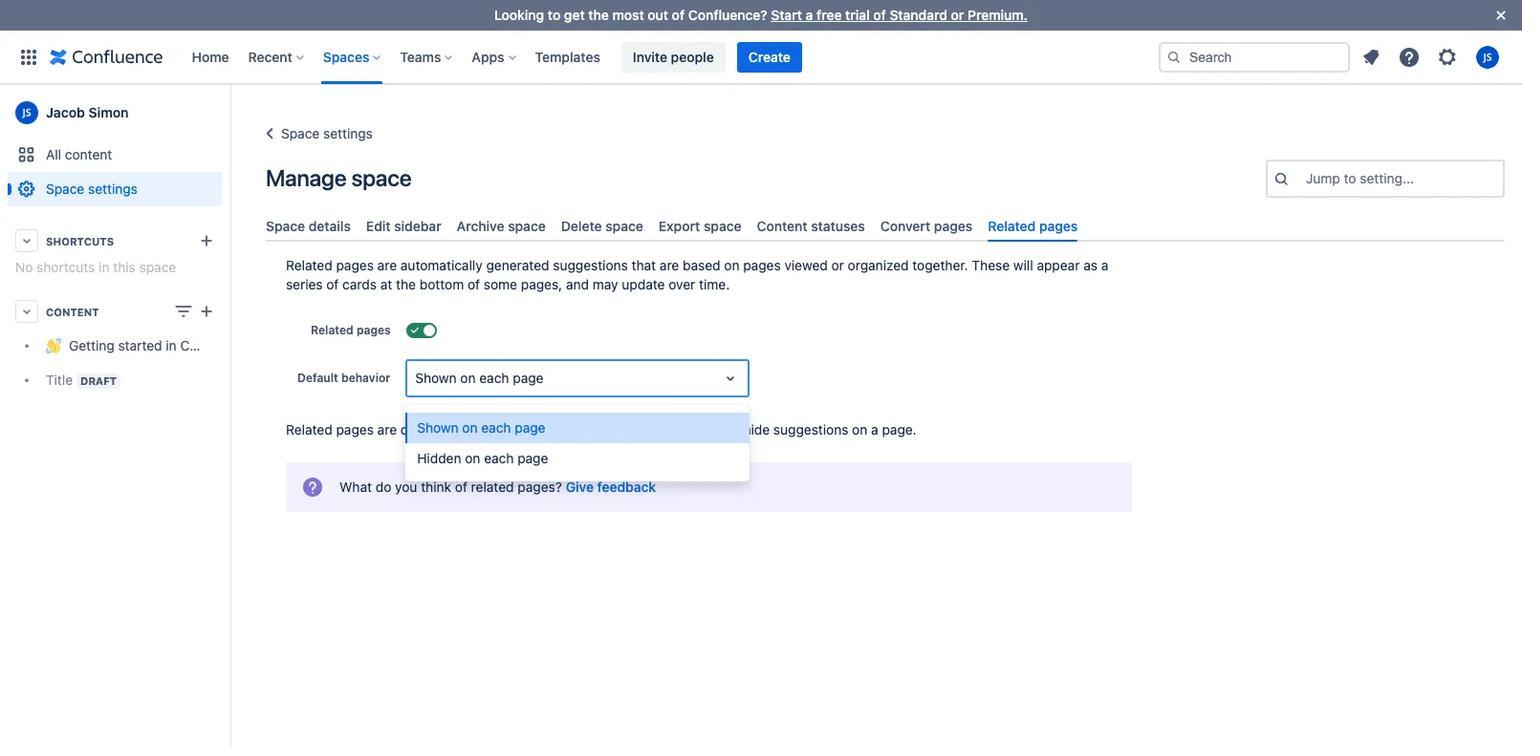 Task type: vqa. For each thing, say whether or not it's contained in the screenshot.
the with
yes



Task type: locate. For each thing, give the bounding box(es) containing it.
each up space,
[[479, 370, 509, 387]]

0 vertical spatial page
[[513, 370, 544, 387]]

settings up the manage space on the top of the page
[[323, 125, 373, 142]]

1 vertical spatial the
[[396, 277, 416, 293]]

suggestions
[[553, 257, 628, 274], [774, 422, 849, 438]]

2 vertical spatial each
[[484, 451, 514, 467]]

in down shortcuts dropdown button
[[99, 259, 109, 275]]

convert
[[881, 218, 931, 234]]

related down default
[[286, 422, 333, 438]]

0 horizontal spatial the
[[396, 277, 416, 293]]

cards
[[343, 277, 377, 293]]

shown up hidden
[[417, 420, 459, 436]]

archive space link
[[449, 210, 554, 242]]

related
[[471, 479, 514, 496]]

teams
[[400, 48, 441, 65]]

details
[[309, 218, 351, 234]]

1 horizontal spatial settings
[[323, 125, 373, 142]]

0 horizontal spatial content
[[46, 306, 99, 318]]

default behavior
[[297, 371, 390, 386]]

0 horizontal spatial suggestions
[[553, 257, 628, 274]]

related
[[988, 218, 1036, 234], [286, 257, 333, 274], [311, 323, 354, 338], [286, 422, 333, 438]]

space settings inside "space" element
[[46, 181, 138, 197]]

jacob simon
[[46, 104, 129, 121]]

based
[[683, 257, 721, 274]]

content up viewed
[[757, 218, 808, 234]]

related up will
[[988, 218, 1036, 234]]

templates link
[[529, 42, 606, 72]]

jump to setting...
[[1306, 170, 1414, 186]]

0 vertical spatial suggestions
[[553, 257, 628, 274]]

jacob
[[46, 104, 85, 121]]

each
[[479, 370, 509, 387], [481, 420, 511, 436], [484, 451, 514, 467]]

you
[[395, 479, 417, 496]]

0 horizontal spatial settings
[[88, 181, 138, 197]]

these
[[972, 257, 1010, 274]]

are left "for"
[[377, 422, 397, 438]]

in
[[99, 259, 109, 275], [166, 338, 177, 354]]

1 horizontal spatial in
[[166, 338, 177, 354]]

that
[[632, 257, 656, 274]]

manage space
[[266, 164, 412, 191]]

collapse sidebar image
[[208, 94, 251, 132]]

0 vertical spatial related pages
[[988, 218, 1078, 234]]

of right out
[[672, 7, 685, 23]]

can
[[718, 422, 740, 438]]

page up pages?
[[518, 451, 548, 467]]

or
[[951, 7, 964, 23], [832, 257, 844, 274]]

pages down at
[[357, 323, 391, 338]]

0 vertical spatial this
[[113, 259, 136, 275]]

archive space
[[457, 218, 546, 234]]

pages,
[[521, 277, 563, 293]]

space down all at the top left of the page
[[46, 181, 84, 197]]

page right space,
[[515, 420, 546, 436]]

on left "page."
[[852, 422, 868, 438]]

title draft
[[46, 372, 117, 388]]

this right "for"
[[440, 422, 463, 438]]

1 vertical spatial to
[[1344, 170, 1357, 186]]

1 vertical spatial space settings
[[46, 181, 138, 197]]

related pages are on for this space, but anyone with edit permissions can hide suggestions on a page.
[[286, 422, 917, 438]]

1 horizontal spatial space settings link
[[258, 122, 373, 145]]

space settings link
[[258, 122, 373, 145], [8, 172, 222, 207]]

looking
[[494, 7, 544, 23]]

start
[[771, 7, 802, 23]]

at
[[380, 277, 392, 293]]

related pages inside tab list
[[988, 218, 1078, 234]]

a left free
[[806, 7, 813, 23]]

None text field
[[415, 369, 419, 388]]

1 vertical spatial a
[[1102, 257, 1109, 274]]

space up edit
[[351, 164, 412, 191]]

content inside content statuses link
[[757, 218, 808, 234]]

0 vertical spatial settings
[[323, 125, 373, 142]]

page up but
[[513, 370, 544, 387]]

shown on each page up space,
[[415, 370, 544, 387]]

on up time.
[[724, 257, 740, 274]]

time.
[[699, 277, 730, 293]]

tree
[[8, 329, 251, 398]]

0 vertical spatial or
[[951, 7, 964, 23]]

1 vertical spatial this
[[440, 422, 463, 438]]

edit
[[613, 422, 636, 438]]

a left "page."
[[871, 422, 879, 438]]

2 vertical spatial space
[[266, 218, 305, 234]]

1 vertical spatial content
[[46, 306, 99, 318]]

a right as
[[1102, 257, 1109, 274]]

some
[[484, 277, 517, 293]]

0 vertical spatial the
[[589, 7, 609, 23]]

to left get
[[548, 7, 561, 23]]

simon
[[88, 104, 129, 121]]

space
[[281, 125, 320, 142], [46, 181, 84, 197], [266, 218, 305, 234]]

0 vertical spatial space settings
[[281, 125, 373, 142]]

suggestions inside related pages are automatically generated suggestions that are based on pages viewed or organized together. these will appear as a series of cards at the bottom of some pages, and may update over time.
[[553, 257, 628, 274]]

settings down all content link
[[88, 181, 138, 197]]

settings icon image
[[1436, 45, 1459, 68]]

do
[[376, 479, 392, 496]]

0 vertical spatial space settings link
[[258, 122, 373, 145]]

0 vertical spatial in
[[99, 259, 109, 275]]

of right trial
[[874, 7, 886, 23]]

suggestions right hide
[[774, 422, 849, 438]]

0 vertical spatial a
[[806, 7, 813, 23]]

content for content statuses
[[757, 218, 808, 234]]

the right get
[[589, 7, 609, 23]]

related pages are automatically generated suggestions that are based on pages viewed or organized together. these will appear as a series of cards at the bottom of some pages, and may update over time.
[[286, 257, 1109, 293]]

1 vertical spatial settings
[[88, 181, 138, 197]]

to right jump
[[1344, 170, 1357, 186]]

1 vertical spatial in
[[166, 338, 177, 354]]

related inside related pages are automatically generated suggestions that are based on pages viewed or organized together. these will appear as a series of cards at the bottom of some pages, and may update over time.
[[286, 257, 333, 274]]

to for get
[[548, 7, 561, 23]]

each up hidden on each page
[[481, 420, 511, 436]]

all content link
[[8, 138, 222, 172]]

out
[[648, 7, 669, 23]]

or right viewed
[[832, 257, 844, 274]]

space for export space
[[704, 218, 742, 234]]

apps
[[472, 48, 505, 65]]

content inside content dropdown button
[[46, 306, 99, 318]]

related up series
[[286, 257, 333, 274]]

space settings up the manage space on the top of the page
[[281, 125, 373, 142]]

0 horizontal spatial this
[[113, 259, 136, 275]]

the right at
[[396, 277, 416, 293]]

invite people
[[633, 48, 714, 65]]

in right "started"
[[166, 338, 177, 354]]

all content
[[46, 146, 112, 163]]

what do you think of related pages? give feedback
[[340, 479, 656, 496]]

0 horizontal spatial to
[[548, 7, 561, 23]]

space up generated
[[508, 218, 546, 234]]

space left details
[[266, 218, 305, 234]]

edit
[[366, 218, 391, 234]]

space down shortcuts dropdown button
[[139, 259, 176, 275]]

confluence image
[[50, 45, 163, 68], [50, 45, 163, 68]]

0 horizontal spatial space settings
[[46, 181, 138, 197]]

space for manage space
[[351, 164, 412, 191]]

to
[[548, 7, 561, 23], [1344, 170, 1357, 186]]

related pages up will
[[988, 218, 1078, 234]]

banner containing home
[[0, 30, 1523, 84]]

space settings link up manage
[[258, 122, 373, 145]]

pages up 'appear'
[[1040, 218, 1078, 234]]

2 vertical spatial a
[[871, 422, 879, 438]]

settings inside "space" element
[[88, 181, 138, 197]]

1 vertical spatial space
[[46, 181, 84, 197]]

0 horizontal spatial or
[[832, 257, 844, 274]]

on up space,
[[460, 370, 476, 387]]

your profile and preferences image
[[1477, 45, 1500, 68]]

0 vertical spatial to
[[548, 7, 561, 23]]

permissions
[[640, 422, 714, 438]]

tree containing getting started in confluence
[[8, 329, 251, 398]]

space for archive space
[[508, 218, 546, 234]]

generated
[[486, 257, 549, 274]]

1 vertical spatial or
[[832, 257, 844, 274]]

convert pages link
[[873, 210, 980, 242]]

1 horizontal spatial a
[[871, 422, 879, 438]]

shown on each page up hidden on each page
[[417, 420, 546, 436]]

content up getting
[[46, 306, 99, 318]]

1 vertical spatial related pages
[[311, 323, 391, 338]]

are for for
[[377, 422, 397, 438]]

space right delete
[[606, 218, 644, 234]]

are up at
[[377, 257, 397, 274]]

1 horizontal spatial related pages
[[988, 218, 1078, 234]]

0 horizontal spatial in
[[99, 259, 109, 275]]

space settings link down content at the top of the page
[[8, 172, 222, 207]]

in inside tree
[[166, 338, 177, 354]]

on left "for"
[[401, 422, 416, 438]]

1 horizontal spatial suggestions
[[774, 422, 849, 438]]

1 horizontal spatial to
[[1344, 170, 1357, 186]]

people
[[671, 48, 714, 65]]

0 horizontal spatial a
[[806, 7, 813, 23]]

page.
[[882, 422, 917, 438]]

1 vertical spatial space settings link
[[8, 172, 222, 207]]

related pages link
[[980, 210, 1086, 242]]

this down shortcuts dropdown button
[[113, 259, 136, 275]]

on down space,
[[465, 451, 481, 467]]

pages up cards
[[336, 257, 374, 274]]

content
[[757, 218, 808, 234], [46, 306, 99, 318]]

of
[[672, 7, 685, 23], [874, 7, 886, 23], [326, 277, 339, 293], [468, 277, 480, 293], [455, 479, 468, 496]]

of left some
[[468, 277, 480, 293]]

shown up "for"
[[415, 370, 457, 387]]

over
[[669, 277, 696, 293]]

spaces
[[323, 48, 370, 65]]

suggestions up and
[[553, 257, 628, 274]]

home link
[[186, 42, 235, 72]]

no
[[15, 259, 33, 275]]

hide
[[744, 422, 770, 438]]

settings
[[323, 125, 373, 142], [88, 181, 138, 197]]

setting...
[[1360, 170, 1414, 186]]

shown on each page
[[415, 370, 544, 387], [417, 420, 546, 436]]

to for setting...
[[1344, 170, 1357, 186]]

1 horizontal spatial content
[[757, 218, 808, 234]]

anyone
[[535, 422, 580, 438]]

or right 'standard'
[[951, 7, 964, 23]]

2 horizontal spatial a
[[1102, 257, 1109, 274]]

update
[[622, 277, 665, 293]]

space up manage
[[281, 125, 320, 142]]

1 horizontal spatial the
[[589, 7, 609, 23]]

shortcuts
[[36, 259, 95, 275]]

tab list
[[258, 210, 1513, 242]]

banner
[[0, 30, 1523, 84]]

hidden on each page
[[417, 451, 548, 467]]

0 horizontal spatial related pages
[[311, 323, 391, 338]]

space right export
[[704, 218, 742, 234]]

1 horizontal spatial or
[[951, 7, 964, 23]]

the inside related pages are automatically generated suggestions that are based on pages viewed or organized together. these will appear as a series of cards at the bottom of some pages, and may update over time.
[[396, 277, 416, 293]]

related pages down cards
[[311, 323, 391, 338]]

0 vertical spatial content
[[757, 218, 808, 234]]

space settings down content at the top of the page
[[46, 181, 138, 197]]

appear
[[1037, 257, 1080, 274]]

each up what do you think of related pages? give feedback
[[484, 451, 514, 467]]

edit sidebar
[[366, 218, 442, 234]]



Task type: describe. For each thing, give the bounding box(es) containing it.
confluence
[[180, 338, 251, 354]]

space element
[[0, 84, 251, 748]]

pages up together.
[[934, 218, 973, 234]]

looking to get the most out of confluence? start a free trial of standard or premium.
[[494, 7, 1028, 23]]

create
[[749, 48, 791, 65]]

content statuses link
[[749, 210, 873, 242]]

started
[[118, 338, 162, 354]]

export space
[[659, 218, 742, 234]]

trial
[[846, 7, 870, 23]]

space details link
[[258, 210, 359, 242]]

all
[[46, 146, 61, 163]]

appswitcher icon image
[[17, 45, 40, 68]]

jump
[[1306, 170, 1341, 186]]

Search settings text field
[[1306, 169, 1310, 188]]

global element
[[11, 30, 1159, 84]]

viewed
[[785, 257, 828, 274]]

of left cards
[[326, 277, 339, 293]]

getting started in confluence link
[[8, 329, 251, 363]]

0 vertical spatial space
[[281, 125, 320, 142]]

statuses
[[811, 218, 865, 234]]

export
[[659, 218, 700, 234]]

add shortcut image
[[195, 230, 218, 252]]

content for content
[[46, 306, 99, 318]]

delete
[[561, 218, 602, 234]]

1 vertical spatial each
[[481, 420, 511, 436]]

pages down behavior
[[336, 422, 374, 438]]

this inside "space" element
[[113, 259, 136, 275]]

space for delete space
[[606, 218, 644, 234]]

1 vertical spatial shown on each page
[[417, 420, 546, 436]]

and
[[566, 277, 589, 293]]

space details
[[266, 218, 351, 234]]

delete space link
[[554, 210, 651, 242]]

content
[[65, 146, 112, 163]]

0 vertical spatial each
[[479, 370, 509, 387]]

give feedback button
[[566, 478, 656, 497]]

no shortcuts in this space
[[15, 259, 176, 275]]

shortcuts button
[[8, 224, 222, 258]]

delete space
[[561, 218, 644, 234]]

on up hidden on each page
[[462, 420, 478, 436]]

free
[[817, 7, 842, 23]]

content button
[[8, 295, 222, 329]]

0 vertical spatial shown on each page
[[415, 370, 544, 387]]

change view image
[[172, 300, 195, 323]]

shortcuts
[[46, 235, 114, 247]]

behavior
[[341, 371, 390, 386]]

may
[[593, 277, 618, 293]]

search image
[[1167, 49, 1182, 65]]

close image
[[1490, 4, 1513, 27]]

for
[[420, 422, 437, 438]]

are for generated
[[377, 257, 397, 274]]

templates
[[535, 48, 601, 65]]

with
[[583, 422, 609, 438]]

edit sidebar link
[[359, 210, 449, 242]]

related up default behavior
[[311, 323, 354, 338]]

open image
[[719, 367, 742, 390]]

sidebar
[[394, 218, 442, 234]]

hidden
[[417, 451, 461, 467]]

tab list containing space details
[[258, 210, 1513, 242]]

1 vertical spatial page
[[515, 420, 546, 436]]

1 horizontal spatial this
[[440, 422, 463, 438]]

a inside related pages are automatically generated suggestions that are based on pages viewed or organized together. these will appear as a series of cards at the bottom of some pages, and may update over time.
[[1102, 257, 1109, 274]]

in for started
[[166, 338, 177, 354]]

teams button
[[394, 42, 460, 72]]

default
[[297, 371, 338, 386]]

invite
[[633, 48, 668, 65]]

title
[[46, 372, 73, 388]]

archive
[[457, 218, 505, 234]]

recent
[[248, 48, 292, 65]]

on inside related pages are automatically generated suggestions that are based on pages viewed or organized together. these will appear as a series of cards at the bottom of some pages, and may update over time.
[[724, 257, 740, 274]]

invite people button
[[622, 42, 726, 72]]

in for shortcuts
[[99, 259, 109, 275]]

premium.
[[968, 7, 1028, 23]]

0 horizontal spatial space settings link
[[8, 172, 222, 207]]

spaces button
[[317, 42, 389, 72]]

content statuses
[[757, 218, 865, 234]]

getting started in confluence
[[69, 338, 251, 354]]

1 vertical spatial suggestions
[[774, 422, 849, 438]]

as
[[1084, 257, 1098, 274]]

space inside "link"
[[266, 218, 305, 234]]

pages left viewed
[[743, 257, 781, 274]]

give
[[566, 479, 594, 496]]

apps button
[[466, 42, 524, 72]]

home
[[192, 48, 229, 65]]

draft
[[80, 375, 117, 387]]

are up "over"
[[660, 257, 679, 274]]

1 vertical spatial shown
[[417, 420, 459, 436]]

organized
[[848, 257, 909, 274]]

0 vertical spatial shown
[[415, 370, 457, 387]]

help icon image
[[1398, 45, 1421, 68]]

standard
[[890, 7, 948, 23]]

of right think
[[455, 479, 468, 496]]

or inside related pages are automatically generated suggestions that are based on pages viewed or organized together. these will appear as a series of cards at the bottom of some pages, and may update over time.
[[832, 257, 844, 274]]

think
[[421, 479, 451, 496]]

series
[[286, 277, 323, 293]]

Search field
[[1159, 42, 1350, 72]]

create a page image
[[195, 300, 218, 323]]

manage
[[266, 164, 347, 191]]

what
[[340, 479, 372, 496]]

tree inside "space" element
[[8, 329, 251, 398]]

pages?
[[518, 479, 562, 496]]

1 horizontal spatial space settings
[[281, 125, 373, 142]]

convert pages
[[881, 218, 973, 234]]

export space link
[[651, 210, 749, 242]]

feedback
[[597, 479, 656, 496]]

recent button
[[243, 42, 312, 72]]

getting
[[69, 338, 115, 354]]

notification icon image
[[1360, 45, 1383, 68]]

get
[[564, 7, 585, 23]]

create link
[[737, 42, 802, 72]]

2 vertical spatial page
[[518, 451, 548, 467]]

most
[[613, 7, 644, 23]]



